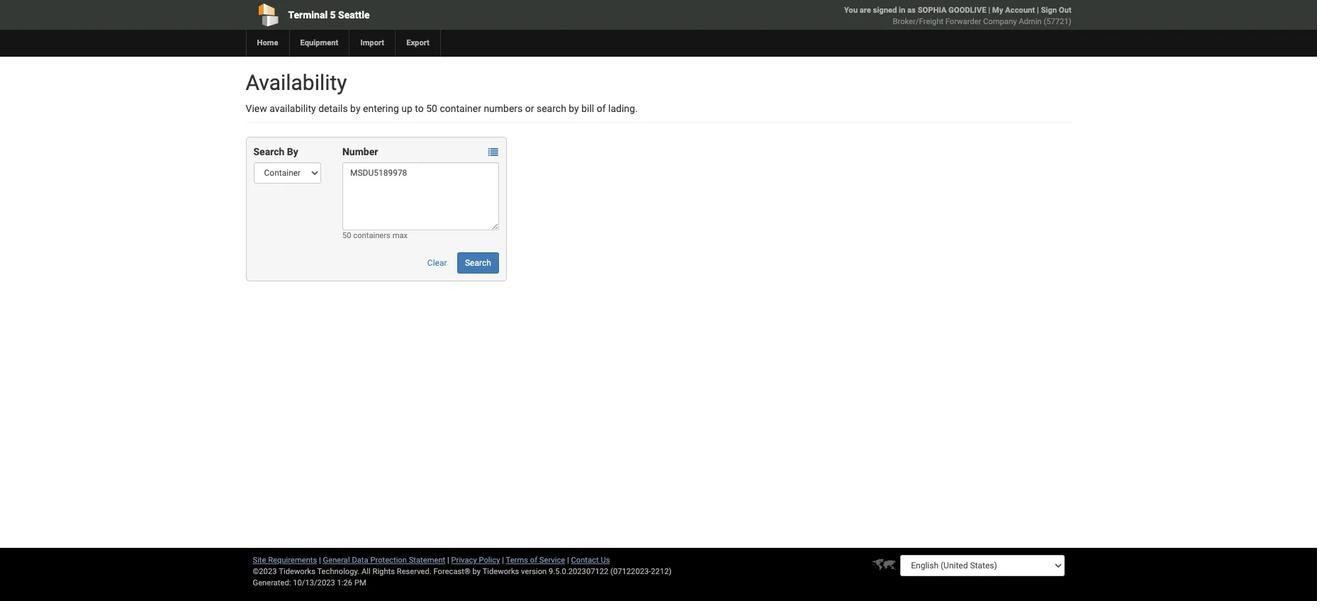 Task type: locate. For each thing, give the bounding box(es) containing it.
terms
[[506, 556, 528, 565]]

protection
[[370, 556, 407, 565]]

0 horizontal spatial search
[[253, 146, 285, 157]]

search by
[[253, 146, 298, 157]]

home link
[[246, 30, 289, 57]]

contact
[[571, 556, 599, 565]]

1 vertical spatial of
[[530, 556, 537, 565]]

import
[[360, 38, 384, 48]]

0 vertical spatial search
[[253, 146, 285, 157]]

by left bill
[[569, 103, 579, 114]]

by right details
[[350, 103, 361, 114]]

export
[[406, 38, 430, 48]]

1 horizontal spatial of
[[597, 103, 606, 114]]

1 horizontal spatial search
[[465, 258, 491, 268]]

by inside site requirements | general data protection statement | privacy policy | terms of service | contact us ©2023 tideworks technology. all rights reserved. forecast® by tideworks version 9.5.0.202307122 (07122023-2212) generated: 10/13/2023 1:26 pm
[[473, 567, 481, 576]]

to
[[415, 103, 424, 114]]

sign
[[1041, 6, 1057, 15]]

search
[[253, 146, 285, 157], [465, 258, 491, 268]]

50 right 'to'
[[426, 103, 437, 114]]

search inside search button
[[465, 258, 491, 268]]

of right bill
[[597, 103, 606, 114]]

50 left containers
[[342, 231, 351, 240]]

(57721)
[[1044, 17, 1072, 26]]

|
[[989, 6, 991, 15], [1037, 6, 1039, 15], [319, 556, 321, 565], [447, 556, 449, 565], [502, 556, 504, 565], [567, 556, 569, 565]]

availability
[[270, 103, 316, 114]]

equipment
[[300, 38, 338, 48]]

search right clear
[[465, 258, 491, 268]]

tideworks
[[483, 567, 519, 576]]

Number text field
[[342, 162, 499, 230]]

you are signed in as sophia goodlive | my account | sign out broker/freight forwarder company admin (57721)
[[844, 6, 1072, 26]]

or
[[525, 103, 534, 114]]

my account link
[[993, 6, 1035, 15]]

as
[[908, 6, 916, 15]]

containers
[[353, 231, 391, 240]]

service
[[539, 556, 565, 565]]

search
[[537, 103, 566, 114]]

search left by
[[253, 146, 285, 157]]

1 vertical spatial search
[[465, 258, 491, 268]]

of
[[597, 103, 606, 114], [530, 556, 537, 565]]

1 horizontal spatial 50
[[426, 103, 437, 114]]

(07122023-
[[611, 567, 651, 576]]

1 vertical spatial 50
[[342, 231, 351, 240]]

signed
[[873, 6, 897, 15]]

| up the 9.5.0.202307122
[[567, 556, 569, 565]]

sign out link
[[1041, 6, 1072, 15]]

import link
[[349, 30, 395, 57]]

forecast®
[[434, 567, 471, 576]]

seattle
[[338, 9, 370, 21]]

equipment link
[[289, 30, 349, 57]]

reserved.
[[397, 567, 432, 576]]

statement
[[409, 556, 445, 565]]

by
[[350, 103, 361, 114], [569, 103, 579, 114], [473, 567, 481, 576]]

50
[[426, 103, 437, 114], [342, 231, 351, 240]]

details
[[318, 103, 348, 114]]

contact us link
[[571, 556, 610, 565]]

broker/freight
[[893, 17, 944, 26]]

5
[[330, 9, 336, 21]]

out
[[1059, 6, 1072, 15]]

| left general
[[319, 556, 321, 565]]

export link
[[395, 30, 440, 57]]

site requirements | general data protection statement | privacy policy | terms of service | contact us ©2023 tideworks technology. all rights reserved. forecast® by tideworks version 9.5.0.202307122 (07122023-2212) generated: 10/13/2023 1:26 pm
[[253, 556, 672, 588]]

by down privacy policy link at the bottom left of page
[[473, 567, 481, 576]]

company
[[983, 17, 1017, 26]]

1 horizontal spatial by
[[473, 567, 481, 576]]

0 horizontal spatial of
[[530, 556, 537, 565]]

terminal 5 seattle
[[288, 9, 370, 21]]

container
[[440, 103, 481, 114]]

search button
[[457, 252, 499, 274]]

of up 'version'
[[530, 556, 537, 565]]



Task type: vqa. For each thing, say whether or not it's contained in the screenshot.
containers
yes



Task type: describe. For each thing, give the bounding box(es) containing it.
terminal
[[288, 9, 328, 21]]

data
[[352, 556, 368, 565]]

pm
[[354, 579, 366, 588]]

view availability details by entering up to 50 container numbers or search by bill of lading.
[[246, 103, 638, 114]]

10/13/2023
[[293, 579, 335, 588]]

numbers
[[484, 103, 523, 114]]

goodlive
[[949, 6, 987, 15]]

©2023 tideworks
[[253, 567, 315, 576]]

search for search by
[[253, 146, 285, 157]]

availability
[[246, 70, 347, 95]]

0 vertical spatial of
[[597, 103, 606, 114]]

technology.
[[317, 567, 360, 576]]

version
[[521, 567, 547, 576]]

clear button
[[420, 252, 455, 274]]

privacy
[[451, 556, 477, 565]]

0 vertical spatial 50
[[426, 103, 437, 114]]

lading.
[[608, 103, 638, 114]]

terminal 5 seattle link
[[246, 0, 577, 30]]

search for search
[[465, 258, 491, 268]]

site
[[253, 556, 266, 565]]

9.5.0.202307122
[[549, 567, 609, 576]]

general
[[323, 556, 350, 565]]

by
[[287, 146, 298, 157]]

requirements
[[268, 556, 317, 565]]

terms of service link
[[506, 556, 565, 565]]

0 horizontal spatial by
[[350, 103, 361, 114]]

clear
[[427, 258, 447, 268]]

| left my
[[989, 6, 991, 15]]

in
[[899, 6, 906, 15]]

max
[[393, 231, 408, 240]]

50 containers max
[[342, 231, 408, 240]]

privacy policy link
[[451, 556, 500, 565]]

| up forecast® at the left of page
[[447, 556, 449, 565]]

entering
[[363, 103, 399, 114]]

rights
[[373, 567, 395, 576]]

sophia
[[918, 6, 947, 15]]

number
[[342, 146, 378, 157]]

view
[[246, 103, 267, 114]]

admin
[[1019, 17, 1042, 26]]

are
[[860, 6, 871, 15]]

show list image
[[488, 148, 498, 158]]

2212)
[[651, 567, 672, 576]]

up
[[402, 103, 413, 114]]

all
[[362, 567, 371, 576]]

2 horizontal spatial by
[[569, 103, 579, 114]]

| up tideworks
[[502, 556, 504, 565]]

| left sign
[[1037, 6, 1039, 15]]

forwarder
[[946, 17, 982, 26]]

0 horizontal spatial 50
[[342, 231, 351, 240]]

of inside site requirements | general data protection statement | privacy policy | terms of service | contact us ©2023 tideworks technology. all rights reserved. forecast® by tideworks version 9.5.0.202307122 (07122023-2212) generated: 10/13/2023 1:26 pm
[[530, 556, 537, 565]]

you
[[844, 6, 858, 15]]

bill
[[582, 103, 594, 114]]

site requirements link
[[253, 556, 317, 565]]

home
[[257, 38, 278, 48]]

us
[[601, 556, 610, 565]]

account
[[1005, 6, 1035, 15]]

policy
[[479, 556, 500, 565]]

general data protection statement link
[[323, 556, 445, 565]]

my
[[993, 6, 1003, 15]]

1:26
[[337, 579, 352, 588]]

generated:
[[253, 579, 291, 588]]



